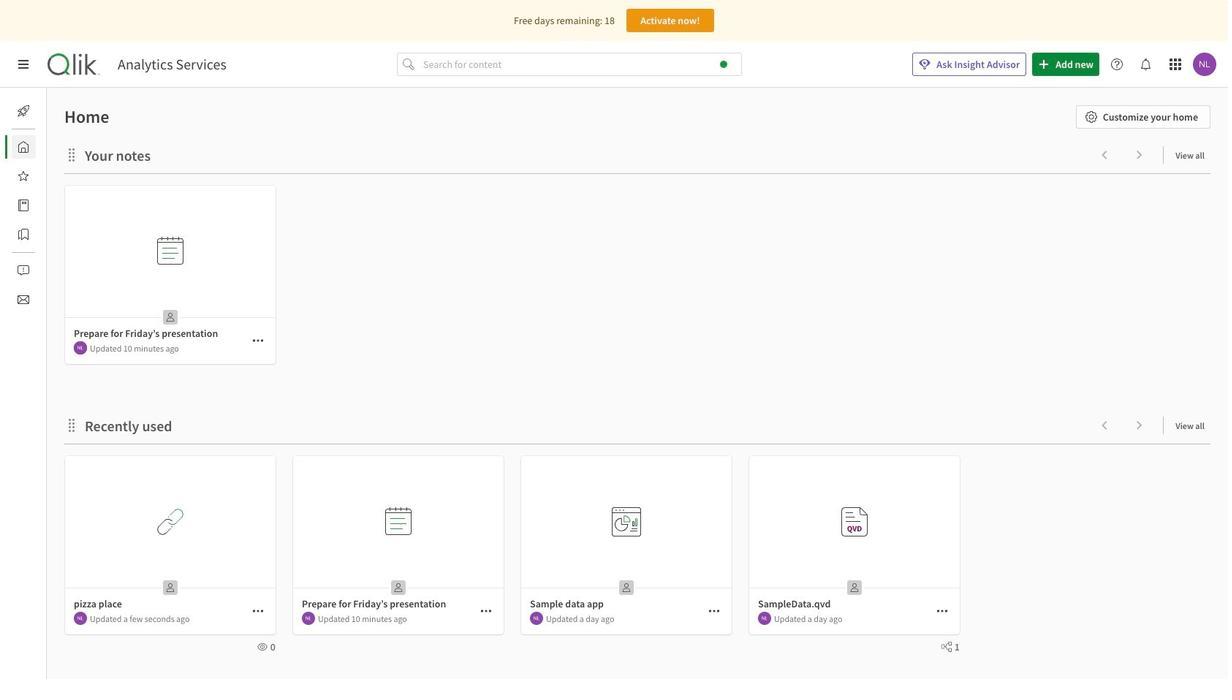 Task type: describe. For each thing, give the bounding box(es) containing it.
home image
[[18, 141, 29, 153]]

2 more actions image from the top
[[252, 606, 264, 617]]

alerts image
[[18, 265, 29, 276]]

navigation pane element
[[0, 94, 47, 317]]

noah lott element for second more actions image from the right
[[530, 612, 543, 625]]

subscriptions image
[[18, 294, 29, 306]]

2 horizontal spatial noah lott image
[[1194, 53, 1217, 76]]

Search for content text field
[[421, 53, 742, 76]]

open sidebar menu image
[[18, 59, 29, 70]]

noah lott element for more actions image corresponding to the left noah lott image
[[302, 612, 315, 625]]

getting started image
[[18, 105, 29, 117]]

1 horizontal spatial noah lott image
[[758, 612, 772, 625]]



Task type: locate. For each thing, give the bounding box(es) containing it.
0 horizontal spatial noah lott image
[[302, 612, 315, 625]]

favorites image
[[18, 170, 29, 182]]

1 more actions image from the top
[[252, 335, 264, 347]]

collections image
[[18, 229, 29, 241]]

home badge image
[[720, 61, 728, 68]]

more actions image
[[252, 335, 264, 347], [252, 606, 264, 617]]

catalog image
[[18, 200, 29, 211]]

3 more actions image from the left
[[937, 606, 949, 617]]

1 horizontal spatial more actions image
[[709, 606, 720, 617]]

noah lott element for more actions image related to noah lott image to the middle
[[758, 612, 772, 625]]

more actions image for noah lott image to the middle
[[937, 606, 949, 617]]

0 vertical spatial more actions image
[[252, 335, 264, 347]]

1 more actions image from the left
[[480, 606, 492, 617]]

more actions image for the left noah lott image
[[480, 606, 492, 617]]

2 horizontal spatial more actions image
[[937, 606, 949, 617]]

noah lott image
[[1194, 53, 1217, 76], [302, 612, 315, 625], [758, 612, 772, 625]]

2 more actions image from the left
[[709, 606, 720, 617]]

0 horizontal spatial more actions image
[[480, 606, 492, 617]]

noah lott element
[[74, 342, 87, 355], [74, 612, 87, 625], [302, 612, 315, 625], [530, 612, 543, 625], [758, 612, 772, 625]]

analytics services element
[[118, 56, 227, 73]]

this item has not been viewed in the last 28 days. image
[[257, 642, 268, 652]]

more actions image
[[480, 606, 492, 617], [709, 606, 720, 617], [937, 606, 949, 617]]

1 vertical spatial more actions image
[[252, 606, 264, 617]]

noah lott image
[[74, 342, 87, 355], [74, 612, 87, 625], [530, 612, 543, 625]]

move collection image
[[64, 418, 79, 433]]

main content
[[41, 88, 1229, 679]]

this item has not been viewed in the last 28 days. element
[[254, 641, 276, 654]]

move collection image
[[64, 147, 79, 162]]



Task type: vqa. For each thing, say whether or not it's contained in the screenshot.
the topmost Noah Lott icon
no



